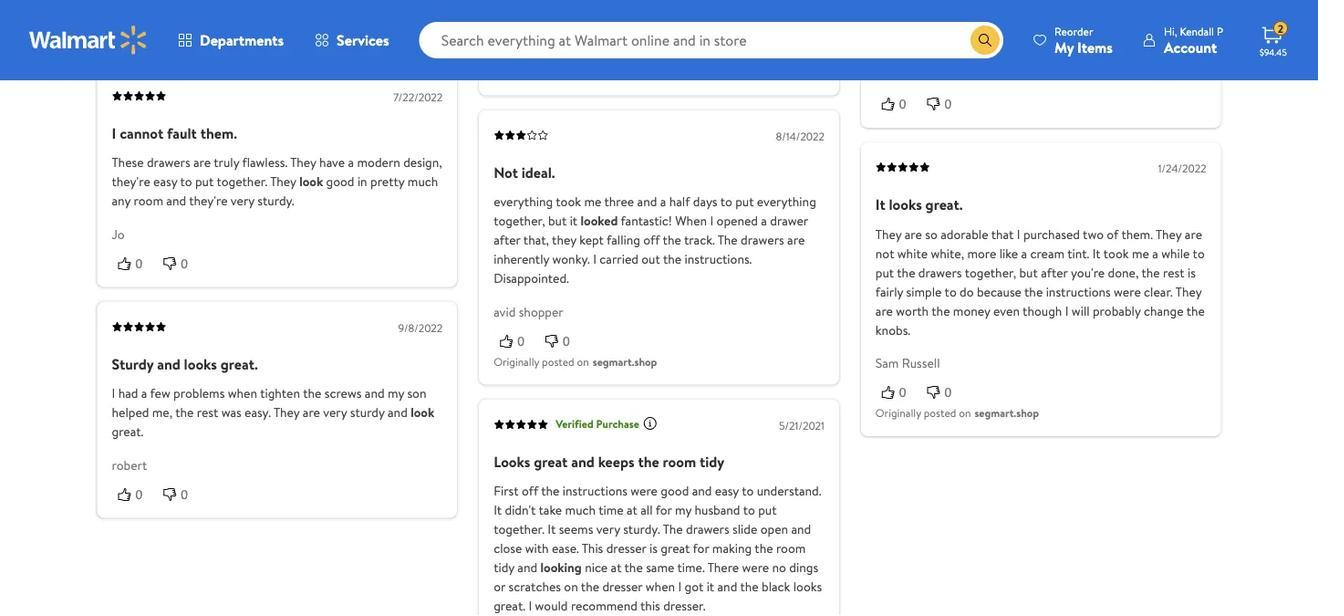 Task type: describe. For each thing, give the bounding box(es) containing it.
put inside they are so adorable that i purchased two of them. they are not white white, more like a cream tint. it took me a while to put the drawers together, but after you're done, the rest is fairly simple to do because the instructions were clear. they are worth the money even though i will probably change the knobs.
[[876, 263, 894, 281]]

good inside first off the instructions were good and easy to understand. it didn't take much time at all for my husband to put together.   it seems very sturdy.  the drawers slide open and close with ease.  this dresser is great for making the room tidy and
[[661, 482, 689, 500]]

and left keeps
[[571, 451, 595, 471]]

great inside first off the instructions were good and easy to understand. it didn't take much time at all for my husband to put together.   it seems very sturdy.  the drawers slide open and close with ease.  this dresser is great for making the room tidy and
[[661, 539, 690, 557]]

services
[[337, 30, 389, 50]]

they up 'while'
[[1156, 225, 1182, 243]]

verified purchase
[[556, 416, 640, 432]]

understand.
[[757, 482, 822, 500]]

drawer
[[770, 212, 808, 230]]

tidy inside first off the instructions were good and easy to understand. it didn't take much time at all for my husband to put together.   it seems very sturdy.  the drawers slide open and close with ease.  this dresser is great for making the room tidy and
[[494, 558, 515, 576]]

and up sturdy
[[365, 384, 385, 402]]

my inside first off the instructions were good and easy to understand. it didn't take much time at all for my husband to put together.   it seems very sturdy.  the drawers slide open and close with ease.  this dresser is great for making the room tidy and
[[675, 501, 692, 519]]

this
[[641, 597, 660, 615]]

few
[[150, 384, 170, 402]]

very inside good in pretty much any room and they're very sturdy.
[[231, 192, 255, 210]]

screws
[[325, 384, 362, 402]]

the up clear.
[[1142, 263, 1160, 281]]

nice
[[585, 558, 608, 576]]

room for any
[[134, 192, 163, 210]]

pretty
[[370, 173, 405, 190]]

carried
[[600, 250, 639, 268]]

originally for looks
[[876, 405, 922, 421]]

robert
[[112, 456, 147, 474]]

the inside fantastic! when i opened a drawer after that, they kept falling off the track. the drawers are inherently wonky. i carried out the instructions. disappointed.
[[718, 231, 738, 249]]

were inside they are so adorable that i purchased two of them. they are not white white, more like a cream tint. it took me a while to put the drawers together, but after you're done, the rest is fairly simple to do because the instructions were clear. they are worth the money even though i will probably change the knobs.
[[1114, 283, 1141, 300]]

sam russell
[[876, 354, 940, 372]]

i down days at the top
[[710, 212, 714, 230]]

instructions inside first off the instructions were good and easy to understand. it didn't take much time at all for my husband to put together.   it seems very sturdy.  the drawers slide open and close with ease.  this dresser is great for making the room tidy and
[[563, 482, 628, 500]]

time.
[[678, 558, 705, 576]]

ideal.
[[522, 162, 555, 182]]

dresser inside nice at the same time.  there were no dings or scratches on the dresser when i got it and the black looks great.  i would recommend this dresser.
[[603, 578, 643, 595]]

avid shopper
[[494, 303, 564, 320]]

easy inside these drawers are truly flawless. they have a modern design, they're easy to put together. they
[[153, 173, 177, 190]]

easy.
[[245, 403, 271, 421]]

the up the take
[[541, 482, 560, 500]]

reorder my items
[[1055, 23, 1113, 57]]

the down when
[[663, 231, 681, 249]]

great. inside the look great.
[[112, 423, 144, 440]]

they're inside these drawers are truly flawless. they have a modern design, they're easy to put together. they
[[112, 173, 150, 190]]

slide
[[733, 520, 758, 538]]

Walmart Site-Wide search field
[[419, 22, 1004, 58]]

purchase
[[596, 416, 640, 432]]

but inside they are so adorable that i purchased two of them. they are not white white, more like a cream tint. it took me a while to put the drawers together, but after you're done, the rest is fairly simple to do because the instructions were clear. they are worth the money even though i will probably change the knobs.
[[1020, 263, 1038, 281]]

not
[[494, 162, 518, 182]]

it up not
[[876, 194, 886, 215]]

husband
[[695, 501, 741, 519]]

they up not
[[876, 225, 902, 243]]

good inside good in pretty much any room and they're very sturdy.
[[326, 173, 355, 190]]

originally posted on segmart.shop for it looks great.
[[876, 405, 1039, 421]]

they are so adorable that i purchased two of them. they are not white white, more like a cream tint. it took me a while to put the drawers together, but after you're done, the rest is fairly simple to do because the instructions were clear. they are worth the money even though i will probably change the knobs.
[[876, 225, 1205, 339]]

i had a few problems when tighten the screws and my son helped me, the rest was easy. they are very sturdy and
[[112, 384, 427, 421]]

when inside i had a few problems when tighten the screws and my son helped me, the rest was easy. they are very sturdy and
[[228, 384, 257, 402]]

shopper
[[519, 303, 564, 320]]

i down scratches
[[529, 597, 532, 615]]

verified
[[556, 416, 594, 432]]

white
[[898, 244, 928, 262]]

money
[[953, 302, 991, 319]]

i inside i had a few problems when tighten the screws and my son helped me, the rest was easy. they are very sturdy and
[[112, 384, 115, 402]]

days
[[693, 193, 718, 210]]

departments
[[200, 30, 284, 50]]

a inside fantastic! when i opened a drawer after that, they kept falling off the track. the drawers are inherently wonky. i carried out the instructions. disappointed.
[[761, 212, 767, 230]]

verified purchase information image
[[643, 416, 658, 431]]

ease.
[[552, 539, 579, 557]]

the down "simple"
[[932, 302, 950, 319]]

change
[[1144, 302, 1184, 319]]

they're inside good in pretty much any room and they're very sturdy.
[[189, 192, 228, 210]]

keeps
[[598, 451, 635, 471]]

looks
[[494, 451, 530, 471]]

put inside first off the instructions were good and easy to understand. it didn't take much time at all for my husband to put together.   it seems very sturdy.  the drawers slide open and close with ease.  this dresser is great for making the room tidy and
[[758, 501, 777, 519]]

originally for ideal.
[[494, 354, 540, 369]]

recommend
[[571, 597, 638, 615]]

half
[[669, 193, 690, 210]]

tint.
[[1068, 244, 1090, 262]]

dresser inside first off the instructions were good and easy to understand. it didn't take much time at all for my husband to put together.   it seems very sturdy.  the drawers slide open and close with ease.  this dresser is great for making the room tidy and
[[606, 539, 647, 557]]

great. up i had a few problems when tighten the screws and my son helped me, the rest was easy. they are very sturdy and
[[221, 354, 258, 374]]

sam
[[876, 354, 899, 372]]

same
[[646, 558, 675, 576]]

because
[[977, 283, 1022, 300]]

8/14/2022
[[776, 128, 825, 144]]

black
[[762, 578, 791, 595]]

$94.45
[[1260, 46, 1287, 58]]

fault
[[167, 123, 197, 143]]

and up few
[[157, 354, 180, 374]]

they left the have
[[290, 154, 316, 171]]

the left same
[[625, 558, 643, 576]]

it down the take
[[548, 520, 556, 538]]

the inside first off the instructions were good and easy to understand. it didn't take much time at all for my husband to put together.   it seems very sturdy.  the drawers slide open and close with ease.  this dresser is great for making the room tidy and
[[663, 520, 683, 538]]

instructions inside they are so adorable that i purchased two of them. they are not white white, more like a cream tint. it took me a while to put the drawers together, but after you're done, the rest is fairly simple to do because the instructions were clear. they are worth the money even though i will probably change the knobs.
[[1046, 283, 1111, 300]]

purchased
[[1024, 225, 1080, 243]]

drawers inside fantastic! when i opened a drawer after that, they kept falling off the track. the drawers are inherently wonky. i carried out the instructions. disappointed.
[[741, 231, 785, 249]]

sturdy. inside good in pretty much any room and they're very sturdy.
[[258, 192, 295, 210]]

search icon image
[[978, 33, 993, 47]]

on for not ideal.
[[577, 354, 589, 369]]

and inside nice at the same time.  there were no dings or scratches on the dresser when i got it and the black looks great.  i would recommend this dresser.
[[718, 578, 738, 595]]

seems
[[559, 520, 593, 538]]

or
[[494, 578, 506, 595]]

and down son
[[388, 403, 408, 421]]

that
[[992, 225, 1014, 243]]

great. up so at the top right of the page
[[926, 194, 963, 215]]

you're
[[1071, 263, 1105, 281]]

rest inside they are so adorable that i purchased two of them. they are not white white, more like a cream tint. it took me a while to put the drawers together, but after you're done, the rest is fairly simple to do because the instructions were clear. they are worth the money even though i will probably change the knobs.
[[1163, 263, 1185, 281]]

to inside everything took me three and a half days to put everything together, but it
[[721, 193, 733, 210]]

when inside nice at the same time.  there were no dings or scratches on the dresser when i got it and the black looks great.  i would recommend this dresser.
[[646, 578, 675, 595]]

are down fairly
[[876, 302, 893, 319]]

together. inside these drawers are truly flawless. they have a modern design, they're easy to put together. they
[[217, 173, 268, 190]]

are inside these drawers are truly flawless. they have a modern design, they're easy to put together. they
[[193, 154, 211, 171]]

i down kept
[[593, 250, 597, 268]]

good in pretty much any room and they're very sturdy.
[[112, 173, 438, 210]]

the down nice
[[581, 578, 600, 595]]

inherently
[[494, 250, 549, 268]]

and inside good in pretty much any room and they're very sturdy.
[[166, 192, 186, 210]]

are up 'while'
[[1185, 225, 1203, 243]]

i left cannot
[[112, 123, 116, 143]]

no
[[772, 558, 787, 576]]

track.
[[684, 231, 715, 249]]

these drawers are truly flawless. they have a modern design, they're easy to put together. they
[[112, 154, 442, 190]]

1 horizontal spatial for
[[693, 539, 709, 557]]

will
[[1072, 302, 1090, 319]]

close
[[494, 539, 522, 557]]

done,
[[1108, 263, 1139, 281]]

had
[[118, 384, 138, 402]]

were inside first off the instructions were good and easy to understand. it didn't take much time at all for my husband to put together.   it seems very sturdy.  the drawers slide open and close with ease.  this dresser is great for making the room tidy and
[[631, 482, 658, 500]]

a inside everything took me three and a half days to put everything together, but it
[[660, 193, 666, 210]]

out
[[642, 250, 660, 268]]

walmart image
[[29, 26, 148, 55]]

it inside they are so adorable that i purchased two of them. they are not white white, more like a cream tint. it took me a while to put the drawers together, but after you're done, the rest is fairly simple to do because the instructions were clear. they are worth the money even though i will probably change the knobs.
[[1093, 244, 1101, 262]]

helped
[[112, 403, 149, 421]]

much inside first off the instructions were good and easy to understand. it didn't take much time at all for my husband to put together.   it seems very sturdy.  the drawers slide open and close with ease.  this dresser is great for making the room tidy and
[[565, 501, 596, 519]]

very inside first off the instructions were good and easy to understand. it didn't take much time at all for my husband to put together.   it seems very sturdy.  the drawers slide open and close with ease.  this dresser is great for making the room tidy and
[[596, 520, 620, 538]]

they
[[552, 231, 577, 249]]

together. inside first off the instructions were good and easy to understand. it didn't take much time at all for my husband to put together.   it seems very sturdy.  the drawers slide open and close with ease.  this dresser is great for making the room tidy and
[[494, 520, 545, 538]]

segmart.shop for not ideal.
[[593, 354, 657, 369]]

i right "that"
[[1017, 225, 1021, 243]]

they down the flawless.
[[270, 173, 296, 190]]

1/24/2022
[[1159, 161, 1207, 176]]

problems
[[173, 384, 225, 402]]

all
[[641, 501, 653, 519]]

i left got
[[678, 578, 682, 595]]

1 everything from the left
[[494, 193, 553, 210]]

everything took me three and a half days to put everything together, but it
[[494, 193, 817, 230]]

aman
[[494, 34, 523, 51]]

truly
[[214, 154, 239, 171]]

the right change
[[1187, 302, 1205, 319]]

with
[[525, 539, 549, 557]]

and up husband
[[692, 482, 712, 500]]

items
[[1078, 37, 1113, 57]]

when
[[675, 212, 707, 230]]

the down open
[[755, 539, 773, 557]]

sturdy and looks great.
[[112, 354, 258, 374]]

posted for looks
[[924, 405, 957, 421]]

of
[[1107, 225, 1119, 243]]

scratches
[[509, 578, 561, 595]]

much inside good in pretty much any room and they're very sturdy.
[[408, 173, 438, 190]]

9/8/2022
[[398, 320, 443, 335]]

they right clear.
[[1176, 283, 1202, 300]]

hi,
[[1164, 23, 1178, 39]]

simple
[[907, 283, 942, 300]]

7/22/2022
[[394, 89, 443, 105]]

after inside they are so adorable that i purchased two of them. they are not white white, more like a cream tint. it took me a while to put the drawers together, but after you're done, the rest is fairly simple to do because the instructions were clear. they are worth the money even though i will probably change the knobs.
[[1041, 263, 1068, 281]]

hi, kendall p account
[[1164, 23, 1224, 57]]



Task type: locate. For each thing, give the bounding box(es) containing it.
the up same
[[663, 520, 683, 538]]

0 vertical spatial instructions
[[1046, 283, 1111, 300]]

and
[[166, 192, 186, 210], [637, 193, 657, 210], [157, 354, 180, 374], [365, 384, 385, 402], [388, 403, 408, 421], [571, 451, 595, 471], [692, 482, 712, 500], [792, 520, 811, 538], [518, 558, 538, 576], [718, 578, 738, 595]]

0 vertical spatial sturdy.
[[258, 192, 295, 210]]

and up the fantastic! in the top of the page
[[637, 193, 657, 210]]

after
[[494, 231, 521, 249], [1041, 263, 1068, 281]]

when
[[228, 384, 257, 402], [646, 578, 675, 595]]

and down there on the right of the page
[[718, 578, 738, 595]]

1 horizontal spatial me
[[1132, 244, 1150, 262]]

it right got
[[707, 578, 715, 595]]

after down the cream
[[1041, 263, 1068, 281]]

together, down the more
[[965, 263, 1017, 281]]

it
[[570, 212, 578, 230], [707, 578, 715, 595]]

put down truly
[[195, 173, 214, 190]]

together, up that,
[[494, 212, 545, 230]]

1 horizontal spatial it
[[707, 578, 715, 595]]

segmart.shop for it looks great.
[[975, 405, 1039, 421]]

are inside fantastic! when i opened a drawer after that, they kept falling off the track. the drawers are inherently wonky. i carried out the instructions. disappointed.
[[788, 231, 805, 249]]

the up though
[[1025, 283, 1043, 300]]

avid
[[494, 303, 516, 320]]

drawers down white,
[[919, 263, 962, 281]]

1 vertical spatial after
[[1041, 263, 1068, 281]]

looks inside nice at the same time.  there were no dings or scratches on the dresser when i got it and the black looks great.  i would recommend this dresser.
[[794, 578, 822, 595]]

dresser
[[606, 539, 647, 557], [603, 578, 643, 595]]

1 horizontal spatial they're
[[189, 192, 228, 210]]

look down son
[[411, 403, 435, 421]]

room inside first off the instructions were good and easy to understand. it didn't take much time at all for my husband to put together.   it seems very sturdy.  the drawers slide open and close with ease.  this dresser is great for making the room tidy and
[[776, 539, 806, 557]]

1 vertical spatial together,
[[965, 263, 1017, 281]]

at inside nice at the same time.  there were no dings or scratches on the dresser when i got it and the black looks great.  i would recommend this dresser.
[[611, 558, 622, 576]]

very inside i had a few problems when tighten the screws and my son helped me, the rest was easy. they are very sturdy and
[[323, 403, 347, 421]]

look for look
[[299, 173, 323, 190]]

and right open
[[792, 520, 811, 538]]

1 vertical spatial together.
[[494, 520, 545, 538]]

more
[[968, 244, 997, 262]]

to inside these drawers are truly flawless. they have a modern design, they're easy to put together. they
[[180, 173, 192, 190]]

took up looked
[[556, 193, 581, 210]]

i left will
[[1066, 302, 1069, 319]]

are right easy. at the bottom of page
[[303, 403, 320, 421]]

took inside everything took me three and a half days to put everything together, but it
[[556, 193, 581, 210]]

1 horizontal spatial my
[[675, 501, 692, 519]]

0
[[136, 25, 143, 40], [181, 25, 188, 40], [900, 97, 907, 112], [945, 97, 952, 112], [136, 256, 143, 271], [181, 256, 188, 271], [518, 334, 525, 348], [563, 334, 570, 348], [900, 385, 907, 400], [945, 385, 952, 400], [136, 487, 143, 502], [181, 487, 188, 502]]

though
[[1023, 302, 1062, 319]]

very down screws
[[323, 403, 347, 421]]

1 vertical spatial dresser
[[603, 578, 643, 595]]

0 horizontal spatial were
[[631, 482, 658, 500]]

drawers inside these drawers are truly flawless. they have a modern design, they're easy to put together. they
[[147, 154, 190, 171]]

it looks great.
[[876, 194, 963, 215]]

0 horizontal spatial originally
[[494, 354, 540, 369]]

they're down these
[[112, 173, 150, 190]]

sturdy.
[[258, 192, 295, 210], [623, 520, 660, 538]]

me up looked
[[584, 193, 602, 210]]

time
[[599, 501, 624, 519]]

0 vertical spatial them.
[[200, 123, 237, 143]]

they
[[290, 154, 316, 171], [270, 173, 296, 190], [876, 225, 902, 243], [1156, 225, 1182, 243], [1176, 283, 1202, 300], [274, 403, 300, 421]]

1 horizontal spatial very
[[323, 403, 347, 421]]

1 horizontal spatial tidy
[[700, 451, 725, 471]]

on inside nice at the same time.  there were no dings or scratches on the dresser when i got it and the black looks great.  i would recommend this dresser.
[[564, 578, 578, 595]]

1 horizontal spatial after
[[1041, 263, 1068, 281]]

off up out
[[644, 231, 660, 249]]

room up husband
[[663, 451, 696, 471]]

my left son
[[388, 384, 404, 402]]

0 vertical spatial tidy
[[700, 451, 725, 471]]

0 horizontal spatial segmart.shop
[[593, 354, 657, 369]]

1 horizontal spatial easy
[[715, 482, 739, 500]]

0 vertical spatial originally posted on segmart.shop
[[494, 354, 657, 369]]

2 everything from the left
[[757, 193, 817, 210]]

1 horizontal spatial look
[[411, 403, 435, 421]]

0 vertical spatial easy
[[153, 173, 177, 190]]

fantastic! when i opened a drawer after that, they kept falling off the track. the drawers are inherently wonky. i carried out the instructions. disappointed.
[[494, 212, 808, 287]]

0 vertical spatial when
[[228, 384, 257, 402]]

kendall
[[1180, 23, 1215, 39]]

but inside everything took me three and a half days to put everything together, but it
[[548, 212, 567, 230]]

russell
[[902, 354, 940, 372]]

disappointed.
[[494, 269, 569, 287]]

off inside first off the instructions were good and easy to understand. it didn't take much time at all for my husband to put together.   it seems very sturdy.  the drawers slide open and close with ease.  this dresser is great for making the room tidy and
[[522, 482, 539, 500]]

at inside first off the instructions were good and easy to understand. it didn't take much time at all for my husband to put together.   it seems very sturdy.  the drawers slide open and close with ease.  this dresser is great for making the room tidy and
[[627, 501, 638, 519]]

0 horizontal spatial originally posted on segmart.shop
[[494, 354, 657, 369]]

a right like
[[1022, 244, 1028, 262]]

0 horizontal spatial after
[[494, 231, 521, 249]]

open
[[761, 520, 788, 538]]

not ideal.
[[494, 162, 555, 182]]

much down design,
[[408, 173, 438, 190]]

great right looks
[[534, 451, 568, 471]]

fantastic!
[[621, 212, 672, 230]]

services button
[[299, 18, 405, 62]]

1 vertical spatial rest
[[197, 403, 218, 421]]

a left the half
[[660, 193, 666, 210]]

dresser right this
[[606, 539, 647, 557]]

2 vertical spatial room
[[776, 539, 806, 557]]

drawers
[[147, 154, 190, 171], [741, 231, 785, 249], [919, 263, 962, 281], [686, 520, 730, 538]]

is inside first off the instructions were good and easy to understand. it didn't take much time at all for my husband to put together.   it seems very sturdy.  the drawers slide open and close with ease.  this dresser is great for making the room tidy and
[[650, 539, 658, 557]]

the left "black"
[[740, 578, 759, 595]]

posted down shopper
[[542, 354, 575, 369]]

tidy down the close
[[494, 558, 515, 576]]

cannot
[[120, 123, 164, 143]]

2 vertical spatial looks
[[794, 578, 822, 595]]

great
[[534, 451, 568, 471], [661, 539, 690, 557]]

son
[[407, 384, 427, 402]]

even
[[994, 302, 1020, 319]]

0 vertical spatial took
[[556, 193, 581, 210]]

1 vertical spatial looks
[[184, 354, 217, 374]]

me
[[584, 193, 602, 210], [1132, 244, 1150, 262]]

1 vertical spatial off
[[522, 482, 539, 500]]

room right any
[[134, 192, 163, 210]]

1 horizontal spatial is
[[1188, 263, 1196, 281]]

1 vertical spatial them.
[[1122, 225, 1153, 243]]

originally
[[494, 354, 540, 369], [876, 405, 922, 421]]

me inside everything took me three and a half days to put everything together, but it
[[584, 193, 602, 210]]

2 horizontal spatial looks
[[889, 194, 922, 215]]

1 vertical spatial posted
[[924, 405, 957, 421]]

the up instructions.
[[718, 231, 738, 249]]

took inside they are so adorable that i purchased two of them. they are not white white, more like a cream tint. it took me a while to put the drawers together, but after you're done, the rest is fairly simple to do because the instructions were clear. they are worth the money even though i will probably change the knobs.
[[1104, 244, 1129, 262]]

great. inside nice at the same time.  there were no dings or scratches on the dresser when i got it and the black looks great.  i would recommend this dresser.
[[494, 597, 526, 615]]

dings
[[790, 558, 819, 576]]

that,
[[524, 231, 549, 249]]

1 vertical spatial originally
[[876, 405, 922, 421]]

are inside i had a few problems when tighten the screws and my son helped me, the rest was easy. they are very sturdy and
[[303, 403, 320, 421]]

off
[[644, 231, 660, 249], [522, 482, 539, 500]]

fairly
[[876, 283, 904, 300]]

the right out
[[663, 250, 682, 268]]

after inside fantastic! when i opened a drawer after that, they kept falling off the track. the drawers are inherently wonky. i carried out the instructions. disappointed.
[[494, 231, 521, 249]]

drawers down i cannot fault them.
[[147, 154, 190, 171]]

was
[[221, 403, 242, 421]]

it
[[876, 194, 886, 215], [1093, 244, 1101, 262], [494, 501, 502, 519], [548, 520, 556, 538]]

looks great and keeps the room tidy
[[494, 451, 725, 471]]

they inside i had a few problems when tighten the screws and my son helped me, the rest was easy. they are very sturdy and
[[274, 403, 300, 421]]

they're down truly
[[189, 192, 228, 210]]

them. up truly
[[200, 123, 237, 143]]

0 vertical spatial off
[[644, 231, 660, 249]]

much
[[408, 173, 438, 190], [565, 501, 596, 519]]

me,
[[152, 403, 173, 421]]

at right nice
[[611, 558, 622, 576]]

1 vertical spatial at
[[611, 558, 622, 576]]

easy down i cannot fault them.
[[153, 173, 177, 190]]

1 horizontal spatial them.
[[1122, 225, 1153, 243]]

took down of
[[1104, 244, 1129, 262]]

0 vertical spatial room
[[134, 192, 163, 210]]

2 horizontal spatial were
[[1114, 283, 1141, 300]]

looking
[[541, 558, 582, 576]]

rest
[[1163, 263, 1185, 281], [197, 403, 218, 421]]

my left husband
[[675, 501, 692, 519]]

falling
[[607, 231, 641, 249]]

1 vertical spatial look
[[411, 403, 435, 421]]

0 horizontal spatial instructions
[[563, 482, 628, 500]]

three
[[604, 193, 634, 210]]

originally posted on segmart.shop for not ideal.
[[494, 354, 657, 369]]

Search search field
[[419, 22, 1004, 58]]

it inside everything took me three and a half days to put everything together, but it
[[570, 212, 578, 230]]

everything
[[494, 193, 553, 210], [757, 193, 817, 210]]

together. down didn't
[[494, 520, 545, 538]]

1 vertical spatial took
[[1104, 244, 1129, 262]]

me up done,
[[1132, 244, 1150, 262]]

1 horizontal spatial the
[[718, 231, 738, 249]]

0 vertical spatial look
[[299, 173, 323, 190]]

1 vertical spatial were
[[631, 482, 658, 500]]

2 vertical spatial were
[[742, 558, 769, 576]]

took
[[556, 193, 581, 210], [1104, 244, 1129, 262]]

posted
[[542, 354, 575, 369], [924, 405, 957, 421]]

0 horizontal spatial look
[[299, 173, 323, 190]]

0 vertical spatial together.
[[217, 173, 268, 190]]

1 vertical spatial sturdy.
[[623, 520, 660, 538]]

drawers down husband
[[686, 520, 730, 538]]

0 horizontal spatial took
[[556, 193, 581, 210]]

1 vertical spatial originally posted on segmart.shop
[[876, 405, 1039, 421]]

on for it looks great.
[[959, 405, 971, 421]]

originally posted on segmart.shop down shopper
[[494, 354, 657, 369]]

but up the they
[[548, 212, 567, 230]]

while
[[1162, 244, 1190, 262]]

are left truly
[[193, 154, 211, 171]]

the right me,
[[175, 403, 194, 421]]

sturdy
[[350, 403, 385, 421]]

0 vertical spatial it
[[570, 212, 578, 230]]

room inside good in pretty much any room and they're very sturdy.
[[134, 192, 163, 210]]

the down white
[[897, 263, 916, 281]]

0 horizontal spatial my
[[388, 384, 404, 402]]

off inside fantastic! when i opened a drawer after that, they kept falling off the track. the drawers are inherently wonky. i carried out the instructions. disappointed.
[[644, 231, 660, 249]]

much up seems
[[565, 501, 596, 519]]

1 vertical spatial my
[[675, 501, 692, 519]]

instructions.
[[685, 250, 752, 268]]

0 vertical spatial together,
[[494, 212, 545, 230]]

0 vertical spatial but
[[548, 212, 567, 230]]

are down drawer
[[788, 231, 805, 249]]

great.
[[926, 194, 963, 215], [221, 354, 258, 374], [112, 423, 144, 440], [494, 597, 526, 615]]

were up all
[[631, 482, 658, 500]]

a inside i had a few problems when tighten the screws and my son helped me, the rest was easy. they are very sturdy and
[[141, 384, 147, 402]]

look down the have
[[299, 173, 323, 190]]

0 horizontal spatial looks
[[184, 354, 217, 374]]

rest inside i had a few problems when tighten the screws and my son helped me, the rest was easy. they are very sturdy and
[[197, 403, 218, 421]]

are left so at the top right of the page
[[905, 225, 922, 243]]

0 vertical spatial looks
[[889, 194, 922, 215]]

posted down russell
[[924, 405, 957, 421]]

looks up white
[[889, 194, 922, 215]]

0 horizontal spatial great
[[534, 451, 568, 471]]

were
[[1114, 283, 1141, 300], [631, 482, 658, 500], [742, 558, 769, 576]]

the left screws
[[303, 384, 322, 402]]

instructions up time
[[563, 482, 628, 500]]

1 vertical spatial it
[[707, 578, 715, 595]]

1 vertical spatial segmart.shop
[[975, 405, 1039, 421]]

in
[[358, 173, 367, 190]]

0 vertical spatial originally
[[494, 354, 540, 369]]

and inside everything took me three and a half days to put everything together, but it
[[637, 193, 657, 210]]

1 vertical spatial good
[[661, 482, 689, 500]]

wonky.
[[553, 250, 590, 268]]

1 horizontal spatial instructions
[[1046, 283, 1111, 300]]

1 vertical spatial very
[[323, 403, 347, 421]]

0 horizontal spatial they're
[[112, 173, 150, 190]]

posted for ideal.
[[542, 354, 575, 369]]

them. inside they are so adorable that i purchased two of them. they are not white white, more like a cream tint. it took me a while to put the drawers together, but after you're done, the rest is fairly simple to do because the instructions were clear. they are worth the money even though i will probably change the knobs.
[[1122, 225, 1153, 243]]

rest down 'while'
[[1163, 263, 1185, 281]]

0 vertical spatial much
[[408, 173, 438, 190]]

0 horizontal spatial when
[[228, 384, 257, 402]]

together, inside they are so adorable that i purchased two of them. they are not white white, more like a cream tint. it took me a while to put the drawers together, but after you're done, the rest is fairly simple to do because the instructions were clear. they are worth the money even though i will probably change the knobs.
[[965, 263, 1017, 281]]

and right any
[[166, 192, 186, 210]]

0 horizontal spatial them.
[[200, 123, 237, 143]]

sturdy
[[112, 354, 154, 374]]

drawers inside first off the instructions were good and easy to understand. it didn't take much time at all for my husband to put together.   it seems very sturdy.  the drawers slide open and close with ease.  this dresser is great for making the room tidy and
[[686, 520, 730, 538]]

originally posted on segmart.shop down russell
[[876, 405, 1039, 421]]

the right keeps
[[638, 451, 659, 471]]

room for the
[[663, 451, 696, 471]]

design,
[[404, 154, 442, 171]]

originally down sam russell
[[876, 405, 922, 421]]

i cannot fault them.
[[112, 123, 237, 143]]

0 vertical spatial great
[[534, 451, 568, 471]]

were inside nice at the same time.  there were no dings or scratches on the dresser when i got it and the black looks great.  i would recommend this dresser.
[[742, 558, 769, 576]]

sturdy. inside first off the instructions were good and easy to understand. it didn't take much time at all for my husband to put together.   it seems very sturdy.  the drawers slide open and close with ease.  this dresser is great for making the room tidy and
[[623, 520, 660, 538]]

great. down helped
[[112, 423, 144, 440]]

0 vertical spatial good
[[326, 173, 355, 190]]

1 horizontal spatial when
[[646, 578, 675, 595]]

0 vertical spatial they're
[[112, 173, 150, 190]]

is
[[1188, 263, 1196, 281], [650, 539, 658, 557]]

modern
[[357, 154, 400, 171]]

a left 'while'
[[1153, 244, 1159, 262]]

this
[[582, 539, 603, 557]]

1 vertical spatial room
[[663, 451, 696, 471]]

look inside the look great.
[[411, 403, 435, 421]]

them. right of
[[1122, 225, 1153, 243]]

were down done,
[[1114, 283, 1141, 300]]

originally down avid
[[494, 354, 540, 369]]

tidy up husband
[[700, 451, 725, 471]]

is inside they are so adorable that i purchased two of them. they are not white white, more like a cream tint. it took me a while to put the drawers together, but after you're done, the rest is fairly simple to do because the instructions were clear. they are worth the money even though i will probably change the knobs.
[[1188, 263, 1196, 281]]

dresser up recommend
[[603, 578, 643, 595]]

1 vertical spatial they're
[[189, 192, 228, 210]]

put inside everything took me three and a half days to put everything together, but it
[[736, 193, 754, 210]]

me inside they are so adorable that i purchased two of them. they are not white white, more like a cream tint. it took me a while to put the drawers together, but after you're done, the rest is fairly simple to do because the instructions were clear. they are worth the money even though i will probably change the knobs.
[[1132, 244, 1150, 262]]

it down first
[[494, 501, 502, 519]]

1 horizontal spatial sturdy.
[[623, 520, 660, 538]]

put inside these drawers are truly flawless. they have a modern design, they're easy to put together. they
[[195, 173, 214, 190]]

0 horizontal spatial rest
[[197, 403, 218, 421]]

they down tighten at the bottom
[[274, 403, 300, 421]]

look for look great.
[[411, 403, 435, 421]]

it inside nice at the same time.  there were no dings or scratches on the dresser when i got it and the black looks great.  i would recommend this dresser.
[[707, 578, 715, 595]]

a inside these drawers are truly flawless. they have a modern design, they're easy to put together. they
[[348, 154, 354, 171]]

1 horizontal spatial much
[[565, 501, 596, 519]]

white,
[[931, 244, 965, 262]]

1 vertical spatial the
[[663, 520, 683, 538]]

1 horizontal spatial room
[[663, 451, 696, 471]]

1 horizontal spatial good
[[661, 482, 689, 500]]

do
[[960, 283, 974, 300]]

0 horizontal spatial sturdy.
[[258, 192, 295, 210]]

drawers inside they are so adorable that i purchased two of them. they are not white white, more like a cream tint. it took me a while to put the drawers together, but after you're done, the rest is fairly simple to do because the instructions were clear. they are worth the money even though i will probably change the knobs.
[[919, 263, 962, 281]]

a
[[348, 154, 354, 171], [660, 193, 666, 210], [761, 212, 767, 230], [1022, 244, 1028, 262], [1153, 244, 1159, 262], [141, 384, 147, 402]]

1 vertical spatial instructions
[[563, 482, 628, 500]]

not
[[876, 244, 895, 262]]

looks down the dings
[[794, 578, 822, 595]]

0 horizontal spatial for
[[656, 501, 672, 519]]

flawless.
[[242, 154, 288, 171]]

0 vertical spatial the
[[718, 231, 738, 249]]

my inside i had a few problems when tighten the screws and my son helped me, the rest was easy. they are very sturdy and
[[388, 384, 404, 402]]

first off the instructions were good and easy to understand. it didn't take much time at all for my husband to put together.   it seems very sturdy.  the drawers slide open and close with ease.  this dresser is great for making the room tidy and
[[494, 482, 822, 576]]

0 vertical spatial is
[[1188, 263, 1196, 281]]

i left had
[[112, 384, 115, 402]]

account
[[1164, 37, 1217, 57]]

when down same
[[646, 578, 675, 595]]

worth
[[896, 302, 929, 319]]

looks
[[889, 194, 922, 215], [184, 354, 217, 374], [794, 578, 822, 595]]

and up scratches
[[518, 558, 538, 576]]

it right tint.
[[1093, 244, 1101, 262]]

1 horizontal spatial together,
[[965, 263, 1017, 281]]

put up opened
[[736, 193, 754, 210]]

my
[[1055, 37, 1074, 57]]

1 horizontal spatial together.
[[494, 520, 545, 538]]

everything up drawer
[[757, 193, 817, 210]]

0 horizontal spatial together,
[[494, 212, 545, 230]]

1 horizontal spatial at
[[627, 501, 638, 519]]

departments button
[[162, 18, 299, 62]]

knobs.
[[876, 321, 911, 339]]

2 vertical spatial very
[[596, 520, 620, 538]]

0 vertical spatial after
[[494, 231, 521, 249]]

put down not
[[876, 263, 894, 281]]

together, inside everything took me three and a half days to put everything together, but it
[[494, 212, 545, 230]]

together. down truly
[[217, 173, 268, 190]]

drawers down opened
[[741, 231, 785, 249]]

take
[[539, 501, 562, 519]]

sturdy. down these drawers are truly flawless. they have a modern design, they're easy to put together. they
[[258, 192, 295, 210]]

probably
[[1093, 302, 1141, 319]]

instructions up will
[[1046, 283, 1111, 300]]

were left no
[[742, 558, 769, 576]]

1 horizontal spatial looks
[[794, 578, 822, 595]]

0 horizontal spatial together.
[[217, 173, 268, 190]]

when up was
[[228, 384, 257, 402]]

1 horizontal spatial great
[[661, 539, 690, 557]]

there
[[708, 558, 739, 576]]

0 horizontal spatial good
[[326, 173, 355, 190]]

sturdy. down all
[[623, 520, 660, 538]]

they're
[[112, 173, 150, 190], [189, 192, 228, 210]]

have
[[319, 154, 345, 171]]

2 horizontal spatial room
[[776, 539, 806, 557]]

clear.
[[1144, 283, 1173, 300]]

easy inside first off the instructions were good and easy to understand. it didn't take much time at all for my husband to put together.   it seems very sturdy.  the drawers slide open and close with ease.  this dresser is great for making the room tidy and
[[715, 482, 739, 500]]



Task type: vqa. For each thing, say whether or not it's contained in the screenshot.
Deals
no



